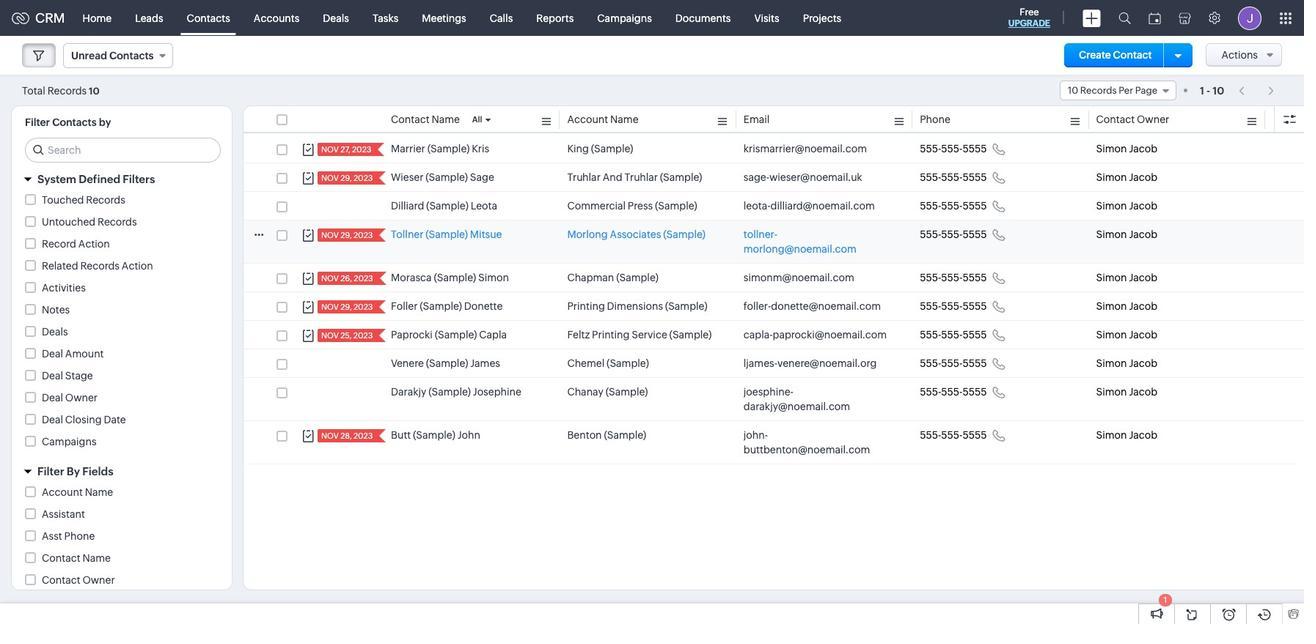 Task type: vqa. For each thing, say whether or not it's contained in the screenshot.


Task type: locate. For each thing, give the bounding box(es) containing it.
chemel (sample)
[[567, 358, 649, 370]]

(sample) inside the commercial press (sample) link
[[655, 200, 697, 212]]

press
[[628, 200, 653, 212]]

visits link
[[743, 0, 791, 36]]

10 up by
[[89, 85, 100, 96]]

navigation
[[1232, 80, 1282, 101]]

nov left 28,
[[321, 432, 339, 441]]

nov 29, 2023 link up nov 26, 2023 link
[[318, 229, 374, 242]]

29, down nov 27, 2023
[[340, 174, 352, 183]]

create
[[1079, 49, 1111, 61]]

simon for wieser@noemail.uk
[[1096, 172, 1127, 183]]

0 horizontal spatial phone
[[64, 531, 95, 543]]

(sample) right associates on the top of page
[[663, 229, 706, 241]]

5555 for dilliard@noemail.com
[[963, 200, 987, 212]]

action
[[78, 238, 110, 250], [122, 260, 153, 272]]

1 deal from the top
[[42, 348, 63, 360]]

simon jacob for donette@noemail.com
[[1096, 301, 1158, 312]]

kris
[[472, 143, 489, 155]]

8 jacob from the top
[[1129, 358, 1158, 370]]

555-555-5555 for simonm@noemail.com
[[920, 272, 987, 284]]

by
[[99, 117, 111, 128]]

records for untouched
[[98, 216, 137, 228]]

29, for tollner
[[340, 231, 352, 240]]

(sample) inside paprocki (sample) capla link
[[435, 329, 477, 341]]

(sample) right butt
[[413, 430, 455, 442]]

1 horizontal spatial contact owner
[[1096, 114, 1169, 125]]

simon for venere@noemail.org
[[1096, 358, 1127, 370]]

555-555-5555
[[920, 143, 987, 155], [920, 172, 987, 183], [920, 200, 987, 212], [920, 229, 987, 241], [920, 272, 987, 284], [920, 301, 987, 312], [920, 329, 987, 341], [920, 358, 987, 370], [920, 387, 987, 398], [920, 430, 987, 442]]

records for touched
[[86, 194, 125, 206]]

0 vertical spatial owner
[[1137, 114, 1169, 125]]

deal up deal stage
[[42, 348, 63, 360]]

2 simon jacob from the top
[[1096, 172, 1158, 183]]

2 nov 29, 2023 link from the top
[[318, 229, 374, 242]]

29,
[[340, 174, 352, 183], [340, 231, 352, 240], [340, 303, 352, 312]]

2023 down nov 27, 2023
[[354, 174, 373, 183]]

2 29, from the top
[[340, 231, 352, 240]]

0 horizontal spatial deals
[[42, 326, 68, 338]]

2023 right 25,
[[353, 332, 373, 340]]

3 jacob from the top
[[1129, 200, 1158, 212]]

tollner- morlong@noemail.com link
[[744, 227, 891, 257]]

(sample) for butt (sample) john
[[413, 430, 455, 442]]

nov 29, 2023 for tollner (sample) mitsue
[[321, 231, 373, 240]]

foller (sample) donette link
[[391, 299, 503, 314]]

nov 29, 2023 up nov 25, 2023
[[321, 303, 373, 312]]

25,
[[340, 332, 352, 340]]

2 vertical spatial contacts
[[52, 117, 97, 128]]

0 vertical spatial printing
[[567, 301, 605, 312]]

4 jacob from the top
[[1129, 229, 1158, 241]]

0 vertical spatial deals
[[323, 12, 349, 24]]

contact owner
[[1096, 114, 1169, 125], [42, 575, 115, 587]]

closing
[[65, 414, 102, 426]]

contacts inside contacts "link"
[[187, 12, 230, 24]]

1 horizontal spatial 1
[[1200, 85, 1204, 96]]

contact name down asst phone
[[42, 553, 111, 565]]

sage-wieser@noemail.uk
[[744, 172, 862, 183]]

deals left tasks link
[[323, 12, 349, 24]]

2 vertical spatial nov 29, 2023
[[321, 303, 373, 312]]

(sample) for venere (sample) james
[[426, 358, 468, 370]]

(sample) inside foller (sample) donette link
[[420, 301, 462, 312]]

9 555-555-5555 from the top
[[920, 387, 987, 398]]

visits
[[754, 12, 779, 24]]

owner up closing
[[65, 392, 98, 404]]

6 simon jacob from the top
[[1096, 301, 1158, 312]]

owner down page
[[1137, 114, 1169, 125]]

filter by fields
[[37, 466, 113, 478]]

account up 'assistant'
[[42, 487, 83, 499]]

filter for filter contacts by
[[25, 117, 50, 128]]

3 555-555-5555 from the top
[[920, 200, 987, 212]]

contact owner down per
[[1096, 114, 1169, 125]]

accounts link
[[242, 0, 311, 36]]

nov for tollner (sample) mitsue
[[321, 231, 339, 240]]

0 vertical spatial 29,
[[340, 174, 352, 183]]

benton (sample)
[[567, 430, 646, 442]]

account name down filter by fields
[[42, 487, 113, 499]]

6 jacob from the top
[[1129, 301, 1158, 312]]

crm link
[[12, 10, 65, 26]]

activities
[[42, 282, 86, 294]]

tollner (sample) mitsue
[[391, 229, 502, 241]]

nov down nov 27, 2023 link
[[321, 174, 339, 183]]

filter left by
[[37, 466, 64, 478]]

1 horizontal spatial phone
[[920, 114, 951, 125]]

deal closing date
[[42, 414, 126, 426]]

printing up chemel (sample)
[[592, 329, 630, 341]]

accounts
[[254, 12, 300, 24]]

deal stage
[[42, 370, 93, 382]]

reports link
[[525, 0, 586, 36]]

3 nov from the top
[[321, 231, 339, 240]]

(sample) inside chapman (sample) link
[[616, 272, 659, 284]]

butt (sample) john
[[391, 430, 480, 442]]

(sample) for benton (sample)
[[604, 430, 646, 442]]

2023 for morasca
[[354, 274, 373, 283]]

9 5555 from the top
[[963, 387, 987, 398]]

4 simon jacob from the top
[[1096, 229, 1158, 241]]

contacts right the "leads"
[[187, 12, 230, 24]]

7 555-555-5555 from the top
[[920, 329, 987, 341]]

2 deal from the top
[[42, 370, 63, 382]]

4 nov from the top
[[321, 274, 339, 283]]

5 nov from the top
[[321, 303, 339, 312]]

7 jacob from the top
[[1129, 329, 1158, 341]]

1 vertical spatial 29,
[[340, 231, 352, 240]]

1 5555 from the top
[[963, 143, 987, 155]]

dilliard (sample) leota
[[391, 200, 497, 212]]

0 horizontal spatial 10
[[89, 85, 100, 96]]

(sample) up service
[[665, 301, 708, 312]]

2023 right 28,
[[353, 432, 373, 441]]

deal owner
[[42, 392, 98, 404]]

contact name up marrier (sample) kris
[[391, 114, 460, 125]]

contacts for filter contacts by
[[52, 117, 97, 128]]

(sample) inside chemel (sample) link
[[607, 358, 649, 370]]

29, for wieser
[[340, 174, 352, 183]]

name up 'marrier (sample) kris' link at left
[[432, 114, 460, 125]]

0 horizontal spatial action
[[78, 238, 110, 250]]

nov 29, 2023 for wieser (sample) sage
[[321, 174, 373, 183]]

deal left "stage"
[[42, 370, 63, 382]]

1 horizontal spatial contacts
[[109, 50, 154, 62]]

1 vertical spatial contact owner
[[42, 575, 115, 587]]

darakjy (sample) josephine
[[391, 387, 521, 398]]

sage-
[[744, 172, 769, 183]]

leads
[[135, 12, 163, 24]]

1 vertical spatial nov 29, 2023 link
[[318, 229, 374, 242]]

contact owner down asst phone
[[42, 575, 115, 587]]

1 horizontal spatial deals
[[323, 12, 349, 24]]

1 nov 29, 2023 link from the top
[[318, 172, 374, 185]]

4 555-555-5555 from the top
[[920, 229, 987, 241]]

leota-dilliard@noemail.com
[[744, 200, 875, 212]]

simon for darakjy@noemail.com
[[1096, 387, 1127, 398]]

touched
[[42, 194, 84, 206]]

1 horizontal spatial 10
[[1068, 85, 1078, 96]]

0 horizontal spatial contact owner
[[42, 575, 115, 587]]

dilliard@noemail.com
[[771, 200, 875, 212]]

4 deal from the top
[[42, 414, 63, 426]]

10 jacob from the top
[[1129, 430, 1158, 442]]

(sample) inside butt (sample) john link
[[413, 430, 455, 442]]

10 inside field
[[1068, 85, 1078, 96]]

0 vertical spatial nov 29, 2023
[[321, 174, 373, 183]]

chanay (sample)
[[567, 387, 648, 398]]

3 nov 29, 2023 link from the top
[[318, 301, 374, 314]]

2 vertical spatial nov 29, 2023 link
[[318, 301, 374, 314]]

1 vertical spatial nov 29, 2023
[[321, 231, 373, 240]]

nov 29, 2023 up nov 26, 2023
[[321, 231, 373, 240]]

0 vertical spatial contacts
[[187, 12, 230, 24]]

10 left per
[[1068, 85, 1078, 96]]

nov 29, 2023 link up nov 25, 2023 link
[[318, 301, 374, 314]]

(sample) inside 'marrier (sample) kris' link
[[427, 143, 470, 155]]

(sample) right service
[[669, 329, 712, 341]]

foller-donette@noemail.com
[[744, 301, 881, 312]]

venere (sample) james link
[[391, 357, 500, 371]]

truhlar up press
[[625, 172, 658, 183]]

action up the related records action
[[78, 238, 110, 250]]

deals link
[[311, 0, 361, 36]]

simon jacob
[[1096, 143, 1158, 155], [1096, 172, 1158, 183], [1096, 200, 1158, 212], [1096, 229, 1158, 241], [1096, 272, 1158, 284], [1096, 301, 1158, 312], [1096, 329, 1158, 341], [1096, 358, 1158, 370], [1096, 387, 1158, 398], [1096, 430, 1158, 442]]

1 vertical spatial action
[[122, 260, 153, 272]]

0 vertical spatial filter
[[25, 117, 50, 128]]

(sample) inside benton (sample) link
[[604, 430, 646, 442]]

3 simon jacob from the top
[[1096, 200, 1158, 212]]

2023 for butt
[[353, 432, 373, 441]]

10 right -
[[1213, 85, 1224, 96]]

(sample) for foller (sample) donette
[[420, 301, 462, 312]]

(sample) inside venere (sample) james link
[[426, 358, 468, 370]]

0 horizontal spatial truhlar
[[567, 172, 601, 183]]

owner down asst phone
[[82, 575, 115, 587]]

(sample) inside truhlar and truhlar (sample) link
[[660, 172, 702, 183]]

row group
[[244, 135, 1304, 465]]

2 jacob from the top
[[1129, 172, 1158, 183]]

(sample) up printing dimensions (sample) link
[[616, 272, 659, 284]]

(sample) for king (sample)
[[591, 143, 633, 155]]

5 555-555-5555 from the top
[[920, 272, 987, 284]]

0 horizontal spatial account
[[42, 487, 83, 499]]

system
[[37, 173, 76, 186]]

donette
[[464, 301, 503, 312]]

jacob for donette@noemail.com
[[1129, 301, 1158, 312]]

commercial press (sample) link
[[567, 199, 697, 213]]

(sample) down chemel (sample) link
[[606, 387, 648, 398]]

jacob for darakjy@noemail.com
[[1129, 387, 1158, 398]]

0 vertical spatial account name
[[567, 114, 639, 125]]

2 555-555-5555 from the top
[[920, 172, 987, 183]]

account name up king (sample)
[[567, 114, 639, 125]]

10 simon jacob from the top
[[1096, 430, 1158, 442]]

nov left 27,
[[321, 145, 339, 154]]

profile image
[[1238, 6, 1262, 30]]

nov left 25,
[[321, 332, 339, 340]]

10 5555 from the top
[[963, 430, 987, 442]]

(sample) inside the morasca (sample) simon link
[[434, 272, 476, 284]]

john- buttbenton@noemail.com link
[[744, 428, 891, 458]]

1 vertical spatial contact name
[[42, 553, 111, 565]]

1 vertical spatial owner
[[65, 392, 98, 404]]

records inside field
[[1080, 85, 1117, 96]]

(sample) inside "chanay (sample)" link
[[606, 387, 648, 398]]

2023 right 26,
[[354, 274, 373, 283]]

1 horizontal spatial account
[[567, 114, 608, 125]]

2 horizontal spatial contacts
[[187, 12, 230, 24]]

filter inside dropdown button
[[37, 466, 64, 478]]

555-555-5555 for leota-dilliard@noemail.com
[[920, 200, 987, 212]]

contacts inside unread contacts field
[[109, 50, 154, 62]]

1 simon jacob from the top
[[1096, 143, 1158, 155]]

records up filter contacts by
[[47, 85, 87, 96]]

1 vertical spatial 1
[[1164, 596, 1167, 605]]

simon
[[1096, 143, 1127, 155], [1096, 172, 1127, 183], [1096, 200, 1127, 212], [1096, 229, 1127, 241], [478, 272, 509, 284], [1096, 272, 1127, 284], [1096, 301, 1127, 312], [1096, 329, 1127, 341], [1096, 358, 1127, 370], [1096, 387, 1127, 398], [1096, 430, 1127, 442]]

-
[[1207, 85, 1211, 96]]

1 555-555-5555 from the top
[[920, 143, 987, 155]]

555-555-5555 for sage-wieser@noemail.uk
[[920, 172, 987, 183]]

2 nov from the top
[[321, 174, 339, 183]]

(sample) inside king (sample) link
[[591, 143, 633, 155]]

(sample) inside dilliard (sample) leota link
[[426, 200, 469, 212]]

(sample) inside wieser (sample) sage link
[[426, 172, 468, 183]]

logo image
[[12, 12, 29, 24]]

truhlar left and at the top of page
[[567, 172, 601, 183]]

2023 right 27,
[[352, 145, 371, 154]]

contacts link
[[175, 0, 242, 36]]

printing
[[567, 301, 605, 312], [592, 329, 630, 341]]

8 simon jacob from the top
[[1096, 358, 1158, 370]]

deal for deal amount
[[42, 348, 63, 360]]

1 vertical spatial account name
[[42, 487, 113, 499]]

account
[[567, 114, 608, 125], [42, 487, 83, 499]]

jacob for dilliard@noemail.com
[[1129, 200, 1158, 212]]

1 vertical spatial filter
[[37, 466, 64, 478]]

nov
[[321, 145, 339, 154], [321, 174, 339, 183], [321, 231, 339, 240], [321, 274, 339, 283], [321, 303, 339, 312], [321, 332, 339, 340], [321, 432, 339, 441]]

morasca (sample) simon link
[[391, 271, 509, 285]]

tollner- morlong@noemail.com
[[744, 229, 857, 255]]

defined
[[79, 173, 120, 186]]

capla-paprocki@noemail.com
[[744, 329, 887, 341]]

nov 29, 2023 link down nov 27, 2023
[[318, 172, 374, 185]]

morasca (sample) simon
[[391, 272, 509, 284]]

king (sample)
[[567, 143, 633, 155]]

simon for buttbenton@noemail.com
[[1096, 430, 1127, 442]]

1 jacob from the top
[[1129, 143, 1158, 155]]

(sample) inside tollner (sample) mitsue link
[[426, 229, 468, 241]]

0 vertical spatial account
[[567, 114, 608, 125]]

10 inside total records 10
[[89, 85, 100, 96]]

(sample) for chapman (sample)
[[616, 272, 659, 284]]

king
[[567, 143, 589, 155]]

3 deal from the top
[[42, 392, 63, 404]]

(sample) inside feltz printing service (sample) link
[[669, 329, 712, 341]]

projects
[[803, 12, 842, 24]]

3 29, from the top
[[340, 303, 352, 312]]

8 5555 from the top
[[963, 358, 987, 370]]

2023 down nov 26, 2023
[[354, 303, 373, 312]]

campaigns down closing
[[42, 436, 96, 448]]

(sample) for dilliard (sample) leota
[[426, 200, 469, 212]]

2 horizontal spatial 10
[[1213, 85, 1224, 96]]

nov up nov 26, 2023 link
[[321, 231, 339, 240]]

1 vertical spatial contacts
[[109, 50, 154, 62]]

(sample) down venere (sample) james
[[429, 387, 471, 398]]

calendar image
[[1149, 12, 1161, 24]]

upgrade
[[1008, 18, 1050, 29]]

jacob for wieser@noemail.uk
[[1129, 172, 1158, 183]]

7 simon jacob from the top
[[1096, 329, 1158, 341]]

10 for total records 10
[[89, 85, 100, 96]]

5 jacob from the top
[[1129, 272, 1158, 284]]

action down untouched records
[[122, 260, 153, 272]]

filter down total
[[25, 117, 50, 128]]

0 vertical spatial campaigns
[[597, 12, 652, 24]]

documents link
[[664, 0, 743, 36]]

5555 for venere@noemail.org
[[963, 358, 987, 370]]

nov 29, 2023 link for foller
[[318, 301, 374, 314]]

nov for foller (sample) donette
[[321, 303, 339, 312]]

(sample) for marrier (sample) kris
[[427, 143, 470, 155]]

5555 for morlong@noemail.com
[[963, 229, 987, 241]]

2023 for tollner
[[354, 231, 373, 240]]

0 horizontal spatial contacts
[[52, 117, 97, 128]]

(sample) up the commercial press (sample) link
[[660, 172, 702, 183]]

simon jacob for darakjy@noemail.com
[[1096, 387, 1158, 398]]

meetings
[[422, 12, 466, 24]]

1 vertical spatial printing
[[592, 329, 630, 341]]

nov for paprocki (sample) capla
[[321, 332, 339, 340]]

(sample) down foller (sample) donette at the left of the page
[[435, 329, 477, 341]]

records for total
[[47, 85, 87, 96]]

9 jacob from the top
[[1129, 387, 1158, 398]]

contacts left by
[[52, 117, 97, 128]]

10
[[1213, 85, 1224, 96], [1068, 85, 1078, 96], [89, 85, 100, 96]]

nov left 26,
[[321, 274, 339, 283]]

deals down notes
[[42, 326, 68, 338]]

29, up 25,
[[340, 303, 352, 312]]

(sample) inside darakjy (sample) josephine link
[[429, 387, 471, 398]]

3 nov 29, 2023 from the top
[[321, 303, 373, 312]]

0 vertical spatial contact name
[[391, 114, 460, 125]]

(sample) right press
[[655, 200, 697, 212]]

(sample) up paprocki (sample) capla on the left of page
[[420, 301, 462, 312]]

contact
[[1113, 49, 1152, 61], [391, 114, 430, 125], [1096, 114, 1135, 125], [42, 553, 80, 565], [42, 575, 80, 587]]

contact inside the create contact button
[[1113, 49, 1152, 61]]

simon jacob for wieser@noemail.uk
[[1096, 172, 1158, 183]]

chapman (sample) link
[[567, 271, 659, 285]]

1 horizontal spatial truhlar
[[625, 172, 658, 183]]

(sample) up tollner (sample) mitsue link
[[426, 200, 469, 212]]

(sample) inside morlong associates (sample) link
[[663, 229, 706, 241]]

555-555-5555 for foller-donette@noemail.com
[[920, 301, 987, 312]]

simon jacob for morlong@noemail.com
[[1096, 229, 1158, 241]]

29, up nov 26, 2023 link
[[340, 231, 352, 240]]

1 horizontal spatial action
[[122, 260, 153, 272]]

(sample) up and at the top of page
[[591, 143, 633, 155]]

account up king
[[567, 114, 608, 125]]

buttbenton@noemail.com
[[744, 445, 870, 456]]

2 vertical spatial 29,
[[340, 303, 352, 312]]

1 horizontal spatial account name
[[567, 114, 639, 125]]

records down touched records
[[98, 216, 137, 228]]

asst phone
[[42, 531, 95, 543]]

1 for 1 - 10
[[1200, 85, 1204, 96]]

(sample) up "wieser (sample) sage"
[[427, 143, 470, 155]]

2023 left tollner
[[354, 231, 373, 240]]

assistant
[[42, 509, 85, 521]]

8 555-555-5555 from the top
[[920, 358, 987, 370]]

5555 for wieser@noemail.uk
[[963, 172, 987, 183]]

28,
[[340, 432, 352, 441]]

nov 29, 2023 down nov 27, 2023
[[321, 174, 373, 183]]

sage
[[470, 172, 494, 183]]

(sample) right benton
[[604, 430, 646, 442]]

555-555-5555 for john- buttbenton@noemail.com
[[920, 430, 987, 442]]

0 horizontal spatial contact name
[[42, 553, 111, 565]]

leota-
[[744, 200, 771, 212]]

deal for deal stage
[[42, 370, 63, 382]]

benton (sample) link
[[567, 428, 646, 443]]

9 simon jacob from the top
[[1096, 387, 1158, 398]]

(sample) down dilliard (sample) leota
[[426, 229, 468, 241]]

(sample) up dilliard (sample) leota
[[426, 172, 468, 183]]

morlong associates (sample)
[[567, 229, 706, 241]]

campaigns right reports link at left
[[597, 12, 652, 24]]

10 555-555-5555 from the top
[[920, 430, 987, 442]]

5555 for buttbenton@noemail.com
[[963, 430, 987, 442]]

1 vertical spatial account
[[42, 487, 83, 499]]

Unread Contacts field
[[63, 43, 173, 68]]

(sample) for chanay (sample)
[[606, 387, 648, 398]]

555-555-5555 for tollner- morlong@noemail.com
[[920, 229, 987, 241]]

3 5555 from the top
[[963, 200, 987, 212]]

deal down 'deal owner'
[[42, 414, 63, 426]]

29, for foller
[[340, 303, 352, 312]]

deal down deal stage
[[42, 392, 63, 404]]

1
[[1200, 85, 1204, 96], [1164, 596, 1167, 605]]

0 horizontal spatial 1
[[1164, 596, 1167, 605]]

jacob
[[1129, 143, 1158, 155], [1129, 172, 1158, 183], [1129, 200, 1158, 212], [1129, 229, 1158, 241], [1129, 272, 1158, 284], [1129, 301, 1158, 312], [1129, 329, 1158, 341], [1129, 358, 1158, 370], [1129, 387, 1158, 398], [1129, 430, 1158, 442]]

7 nov from the top
[[321, 432, 339, 441]]

1 nov from the top
[[321, 145, 339, 154]]

2 vertical spatial owner
[[82, 575, 115, 587]]

records left per
[[1080, 85, 1117, 96]]

7 5555 from the top
[[963, 329, 987, 341]]

(sample) down paprocki (sample) capla on the left of page
[[426, 358, 468, 370]]

wieser
[[391, 172, 424, 183]]

related records action
[[42, 260, 153, 272]]

4 5555 from the top
[[963, 229, 987, 241]]

name down fields
[[85, 487, 113, 499]]

records down record action
[[80, 260, 120, 272]]

1 nov 29, 2023 from the top
[[321, 174, 373, 183]]

printing down the chapman at the top left of page
[[567, 301, 605, 312]]

contacts down leads link
[[109, 50, 154, 62]]

2 truhlar from the left
[[625, 172, 658, 183]]

2 nov 29, 2023 from the top
[[321, 231, 373, 240]]

jacob for venere@noemail.org
[[1129, 358, 1158, 370]]

nov for butt (sample) john
[[321, 432, 339, 441]]

page
[[1135, 85, 1158, 96]]

1 29, from the top
[[340, 174, 352, 183]]

2 5555 from the top
[[963, 172, 987, 183]]

6 5555 from the top
[[963, 301, 987, 312]]

6 nov from the top
[[321, 332, 339, 340]]

0 vertical spatial nov 29, 2023 link
[[318, 172, 374, 185]]

6 555-555-5555 from the top
[[920, 301, 987, 312]]

nov for wieser (sample) sage
[[321, 174, 339, 183]]

0 vertical spatial 1
[[1200, 85, 1204, 96]]

home link
[[71, 0, 123, 36]]

nov for morasca (sample) simon
[[321, 274, 339, 283]]

records down defined
[[86, 194, 125, 206]]

(sample) up foller (sample) donette link
[[434, 272, 476, 284]]

(sample) down feltz printing service (sample)
[[607, 358, 649, 370]]

0 horizontal spatial campaigns
[[42, 436, 96, 448]]

27,
[[340, 145, 350, 154]]

name
[[432, 114, 460, 125], [610, 114, 639, 125], [85, 487, 113, 499], [82, 553, 111, 565]]

filter
[[25, 117, 50, 128], [37, 466, 64, 478]]

nov up nov 25, 2023 link
[[321, 303, 339, 312]]



Task type: describe. For each thing, give the bounding box(es) containing it.
feltz printing service (sample) link
[[567, 328, 712, 343]]

(sample) for chemel (sample)
[[607, 358, 649, 370]]

wieser@noemail.uk
[[769, 172, 862, 183]]

foller-
[[744, 301, 771, 312]]

records for 10
[[1080, 85, 1117, 96]]

wieser (sample) sage
[[391, 172, 494, 183]]

1 horizontal spatial contact name
[[391, 114, 460, 125]]

search image
[[1119, 12, 1131, 24]]

actions
[[1222, 49, 1258, 61]]

nov 29, 2023 for foller (sample) donette
[[321, 303, 373, 312]]

create contact button
[[1064, 43, 1167, 67]]

service
[[632, 329, 667, 341]]

5555 for darakjy@noemail.com
[[963, 387, 987, 398]]

capla-
[[744, 329, 773, 341]]

marrier
[[391, 143, 425, 155]]

record action
[[42, 238, 110, 250]]

2023 for wieser
[[354, 174, 373, 183]]

(sample) for darakjy (sample) josephine
[[429, 387, 471, 398]]

(sample) for tollner (sample) mitsue
[[426, 229, 468, 241]]

chanay
[[567, 387, 604, 398]]

nov 28, 2023
[[321, 432, 373, 441]]

ljames-venere@noemail.org
[[744, 358, 877, 370]]

nov 27, 2023
[[321, 145, 371, 154]]

contacts for unread contacts
[[109, 50, 154, 62]]

and
[[603, 172, 622, 183]]

2023 for paprocki
[[353, 332, 373, 340]]

1 - 10
[[1200, 85, 1224, 96]]

filter for filter by fields
[[37, 466, 64, 478]]

deal for deal owner
[[42, 392, 63, 404]]

555-555-5555 for capla-paprocki@noemail.com
[[920, 329, 987, 341]]

nov for marrier (sample) kris
[[321, 145, 339, 154]]

(sample) for morasca (sample) simon
[[434, 272, 476, 284]]

morasca
[[391, 272, 432, 284]]

records for related
[[80, 260, 120, 272]]

555-555-5555 for ljames-venere@noemail.org
[[920, 358, 987, 370]]

foller (sample) donette
[[391, 301, 503, 312]]

butt
[[391, 430, 411, 442]]

jacob for buttbenton@noemail.com
[[1129, 430, 1158, 442]]

joesphine-
[[744, 387, 794, 398]]

commercial
[[567, 200, 626, 212]]

10 Records Per Page field
[[1060, 81, 1177, 100]]

0 vertical spatial phone
[[920, 114, 951, 125]]

paprocki
[[391, 329, 433, 341]]

capla
[[479, 329, 507, 341]]

capla-paprocki@noemail.com link
[[744, 328, 887, 343]]

search element
[[1110, 0, 1140, 36]]

5 5555 from the top
[[963, 272, 987, 284]]

filter by fields button
[[12, 459, 232, 485]]

Search text field
[[26, 139, 220, 162]]

crm
[[35, 10, 65, 26]]

create menu image
[[1083, 9, 1101, 27]]

free
[[1020, 7, 1039, 18]]

1 for 1
[[1164, 596, 1167, 605]]

john- buttbenton@noemail.com
[[744, 430, 870, 456]]

wieser (sample) sage link
[[391, 170, 494, 185]]

2023 for foller
[[354, 303, 373, 312]]

simon for dilliard@noemail.com
[[1096, 200, 1127, 212]]

chemel
[[567, 358, 605, 370]]

1 vertical spatial campaigns
[[42, 436, 96, 448]]

chapman (sample)
[[567, 272, 659, 284]]

printing dimensions (sample)
[[567, 301, 708, 312]]

nov 29, 2023 link for wieser
[[318, 172, 374, 185]]

feltz
[[567, 329, 590, 341]]

krismarrier@noemail.com
[[744, 143, 867, 155]]

email
[[744, 114, 770, 125]]

truhlar and truhlar (sample)
[[567, 172, 702, 183]]

paprocki@noemail.com
[[773, 329, 887, 341]]

morlong@noemail.com
[[744, 244, 857, 255]]

morlong associates (sample) link
[[567, 227, 706, 242]]

row group containing marrier (sample) kris
[[244, 135, 1304, 465]]

0 vertical spatial contact owner
[[1096, 114, 1169, 125]]

notes
[[42, 304, 70, 316]]

nov 26, 2023
[[321, 274, 373, 283]]

name up king (sample)
[[610, 114, 639, 125]]

nov 26, 2023 link
[[318, 272, 375, 285]]

john-
[[744, 430, 768, 442]]

5555 for donette@noemail.com
[[963, 301, 987, 312]]

jacob for morlong@noemail.com
[[1129, 229, 1158, 241]]

0 vertical spatial action
[[78, 238, 110, 250]]

10 records per page
[[1068, 85, 1158, 96]]

ljames-venere@noemail.org link
[[744, 357, 877, 371]]

nov 27, 2023 link
[[318, 143, 373, 156]]

simon jacob for paprocki@noemail.com
[[1096, 329, 1158, 341]]

date
[[104, 414, 126, 426]]

1 truhlar from the left
[[567, 172, 601, 183]]

2023 for marrier
[[352, 145, 371, 154]]

nov 28, 2023 link
[[318, 430, 374, 443]]

nov 29, 2023 link for tollner
[[318, 229, 374, 242]]

simonm@noemail.com
[[744, 272, 854, 284]]

(sample) for wieser (sample) sage
[[426, 172, 468, 183]]

10 for 1 - 10
[[1213, 85, 1224, 96]]

simonm@noemail.com link
[[744, 271, 854, 285]]

fields
[[82, 466, 113, 478]]

(sample) for paprocki (sample) capla
[[435, 329, 477, 341]]

commercial press (sample)
[[567, 200, 697, 212]]

joesphine- darakjy@noemail.com link
[[744, 385, 891, 414]]

venere (sample) james
[[391, 358, 500, 370]]

dimensions
[[607, 301, 663, 312]]

asst
[[42, 531, 62, 543]]

name down asst phone
[[82, 553, 111, 565]]

paprocki (sample) capla
[[391, 329, 507, 341]]

0 horizontal spatial account name
[[42, 487, 113, 499]]

benton
[[567, 430, 602, 442]]

deal for deal closing date
[[42, 414, 63, 426]]

1 vertical spatial phone
[[64, 531, 95, 543]]

simon for paprocki@noemail.com
[[1096, 329, 1127, 341]]

free upgrade
[[1008, 7, 1050, 29]]

create menu element
[[1074, 0, 1110, 36]]

untouched records
[[42, 216, 137, 228]]

printing dimensions (sample) link
[[567, 299, 708, 314]]

(sample) inside printing dimensions (sample) link
[[665, 301, 708, 312]]

555-555-5555 for joesphine- darakjy@noemail.com
[[920, 387, 987, 398]]

campaigns link
[[586, 0, 664, 36]]

jacob for paprocki@noemail.com
[[1129, 329, 1158, 341]]

mitsue
[[470, 229, 502, 241]]

filter contacts by
[[25, 117, 111, 128]]

1 horizontal spatial campaigns
[[597, 12, 652, 24]]

chanay (sample) link
[[567, 385, 648, 400]]

leota-dilliard@noemail.com link
[[744, 199, 875, 213]]

touched records
[[42, 194, 125, 206]]

simon jacob for dilliard@noemail.com
[[1096, 200, 1158, 212]]

profile element
[[1229, 0, 1271, 36]]

home
[[83, 12, 112, 24]]

calls
[[490, 12, 513, 24]]

5555 for paprocki@noemail.com
[[963, 329, 987, 341]]

simon for morlong@noemail.com
[[1096, 229, 1127, 241]]

unread contacts
[[71, 50, 154, 62]]

joesphine- darakjy@noemail.com
[[744, 387, 850, 413]]

associates
[[610, 229, 661, 241]]

26,
[[340, 274, 352, 283]]

5 simon jacob from the top
[[1096, 272, 1158, 284]]

555-555-5555 for krismarrier@noemail.com
[[920, 143, 987, 155]]

per
[[1119, 85, 1133, 96]]

dilliard
[[391, 200, 424, 212]]

related
[[42, 260, 78, 272]]

1 vertical spatial deals
[[42, 326, 68, 338]]

simon for donette@noemail.com
[[1096, 301, 1127, 312]]

reports
[[536, 12, 574, 24]]

simon jacob for venere@noemail.org
[[1096, 358, 1158, 370]]

simon jacob for buttbenton@noemail.com
[[1096, 430, 1158, 442]]

nov 25, 2023 link
[[318, 329, 374, 343]]

record
[[42, 238, 76, 250]]

system defined filters
[[37, 173, 155, 186]]

documents
[[675, 12, 731, 24]]



